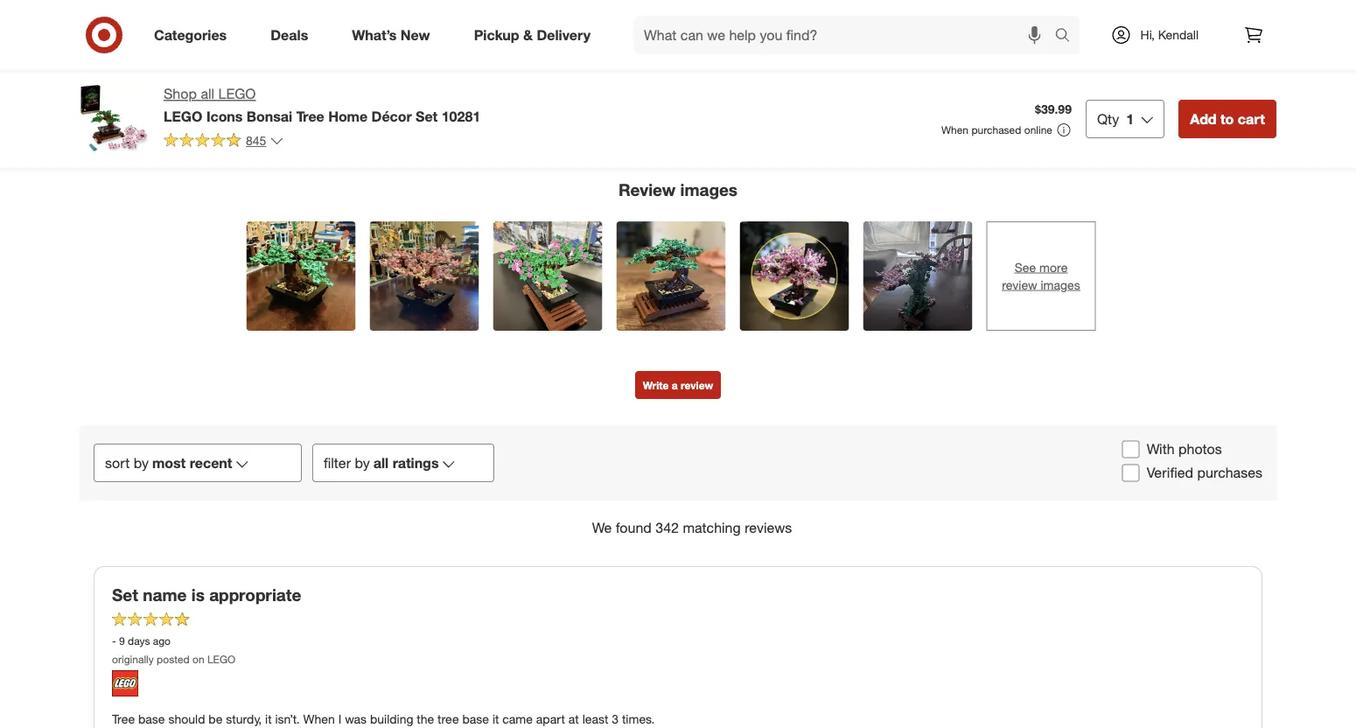 Task type: describe. For each thing, give the bounding box(es) containing it.
add to cart button
[[1179, 100, 1277, 138]]

building
[[370, 712, 414, 727]]

we
[[592, 519, 612, 537]]

reviews
[[745, 519, 792, 537]]

would
[[838, 11, 878, 28]]

filter by all ratings
[[324, 454, 439, 471]]

0 vertical spatial images
[[681, 180, 738, 200]]

2
[[648, 28, 653, 41]]

should
[[168, 712, 205, 727]]

times.
[[622, 712, 655, 727]]

93
[[805, 11, 820, 28]]

hi, kendall
[[1141, 27, 1199, 42]]

be
[[209, 712, 223, 727]]

home
[[328, 108, 368, 125]]

matching
[[683, 519, 741, 537]]

more
[[1040, 260, 1068, 275]]

deals link
[[256, 16, 330, 54]]

$39.99
[[1036, 102, 1072, 117]]

342
[[656, 519, 679, 537]]

image of lego icons bonsai tree home décor set 10281 image
[[80, 84, 150, 154]]

write a review button
[[635, 371, 722, 399]]

guest review image 2 of 12, zoom in image
[[370, 222, 479, 331]]

by for filter by
[[355, 454, 370, 471]]

write a review
[[643, 379, 714, 392]]

% for 2
[[653, 28, 663, 41]]

sort by most recent
[[105, 454, 232, 471]]

1 %
[[648, 11, 663, 25]]

1 vertical spatial all
[[374, 454, 389, 471]]

originally posted on lego
[[112, 653, 236, 666]]

found
[[616, 519, 652, 537]]

décor
[[372, 108, 412, 125]]

guest review image 6 of 12, zoom in image
[[864, 222, 973, 331]]

purchases
[[1198, 464, 1263, 482]]

review for see more review images
[[1003, 277, 1038, 293]]

days
[[128, 634, 150, 647]]

hi,
[[1141, 27, 1155, 42]]

appropriate
[[209, 585, 301, 605]]

came
[[503, 712, 533, 727]]

Verified purchases checkbox
[[1123, 464, 1140, 482]]

lego for lego
[[164, 108, 203, 125]]

posted
[[157, 653, 190, 666]]

guest review image 3 of 12, zoom in image
[[493, 222, 603, 331]]

- 9 days ago
[[112, 634, 171, 647]]

3
[[612, 712, 619, 727]]

deals
[[271, 26, 308, 43]]

most
[[152, 454, 186, 471]]

we found 342 matching reviews
[[592, 519, 792, 537]]

photos
[[1179, 441, 1223, 458]]

is
[[192, 585, 205, 605]]

when purchased online
[[942, 123, 1053, 137]]

verified purchases
[[1147, 464, 1263, 482]]

was
[[345, 712, 367, 727]]

add to cart
[[1191, 110, 1266, 127]]

a
[[672, 379, 678, 392]]

kendall
[[1159, 27, 1199, 42]]

filter
[[324, 454, 351, 471]]

qty
[[1098, 110, 1120, 127]]

shop all lego lego icons bonsai tree home décor set 10281
[[164, 85, 481, 125]]

isn't.
[[275, 712, 300, 727]]

see more review images
[[1003, 260, 1081, 293]]

tree base should be sturdy, it isn't. when i was building the tree base it came apart at least 3 times.
[[112, 712, 655, 727]]

1 horizontal spatial when
[[942, 123, 969, 137]]

sturdy,
[[226, 712, 262, 727]]

-
[[112, 634, 116, 647]]

of
[[415, 107, 426, 123]]

least
[[583, 712, 609, 727]]

review
[[619, 180, 676, 200]]

write
[[643, 379, 669, 392]]

1 star
[[380, 28, 407, 41]]

icons
[[206, 108, 243, 125]]

with
[[1147, 441, 1175, 458]]

9
[[119, 634, 125, 647]]

1 vertical spatial set
[[112, 585, 138, 605]]

0 vertical spatial lego
[[218, 85, 256, 102]]



Task type: vqa. For each thing, say whether or not it's contained in the screenshot.
Redcard link
no



Task type: locate. For each thing, give the bounding box(es) containing it.
see
[[1015, 260, 1037, 275]]

bonsai
[[247, 108, 293, 125]]

what's
[[352, 26, 397, 43]]

i
[[339, 712, 342, 727]]

by for sort by
[[134, 454, 149, 471]]

2 base from the left
[[463, 712, 489, 727]]

1 vertical spatial ratings
[[393, 454, 439, 471]]

out of 5
[[394, 107, 436, 123]]

1 for 1 %
[[648, 11, 653, 25]]

tree left 'home'
[[296, 108, 325, 125]]

1 vertical spatial lego
[[164, 108, 203, 125]]

2 %
[[648, 28, 663, 41]]

when left purchased
[[942, 123, 969, 137]]

ratings left 89
[[744, 30, 781, 45]]

add
[[1191, 110, 1217, 127]]

guest review image 5 of 12, zoom in image
[[740, 222, 850, 331]]

see more review images button
[[987, 222, 1096, 331]]

it left isn't.
[[265, 712, 272, 727]]

by
[[134, 454, 149, 471], [355, 454, 370, 471]]

0 vertical spatial set
[[416, 108, 438, 125]]

1 vertical spatial images
[[1041, 277, 1081, 293]]

1 horizontal spatial by
[[355, 454, 370, 471]]

ratings right filter
[[393, 454, 439, 471]]

by right filter
[[355, 454, 370, 471]]

% for 93
[[820, 11, 834, 28]]

out
[[394, 107, 412, 123]]

what's new link
[[337, 16, 452, 54]]

lego right on
[[207, 653, 236, 666]]

0 vertical spatial all
[[201, 85, 215, 102]]

ratings
[[744, 30, 781, 45], [393, 454, 439, 471]]

1 horizontal spatial review
[[1003, 277, 1038, 293]]

1 horizontal spatial it
[[493, 712, 499, 727]]

0 vertical spatial when
[[942, 123, 969, 137]]

apart
[[536, 712, 565, 727]]

review images
[[619, 180, 738, 200]]

1 horizontal spatial set
[[416, 108, 438, 125]]

1 left "new"
[[380, 28, 386, 41]]

search button
[[1047, 16, 1090, 58]]

0 horizontal spatial review
[[681, 379, 714, 392]]

search
[[1047, 28, 1090, 45]]

With photos checkbox
[[1123, 441, 1140, 458]]

1 horizontal spatial 1
[[648, 11, 653, 25]]

to
[[1221, 110, 1235, 127]]

name
[[143, 585, 187, 605]]

set left name
[[112, 585, 138, 605]]

on
[[193, 653, 204, 666]]

0 horizontal spatial tree
[[112, 712, 135, 727]]

categories link
[[139, 16, 249, 54]]

845 for 845
[[246, 133, 266, 148]]

1
[[648, 11, 653, 25], [380, 28, 386, 41], [1127, 110, 1135, 127]]

1 vertical spatial 845
[[246, 133, 266, 148]]

review down see
[[1003, 277, 1038, 293]]

images inside see more review images
[[1041, 277, 1081, 293]]

0 horizontal spatial set
[[112, 585, 138, 605]]

2 it from the left
[[493, 712, 499, 727]]

845 for 845 star ratings
[[696, 30, 716, 45]]

1 base from the left
[[138, 712, 165, 727]]

89
[[825, 30, 839, 46]]

93 % would recommend 89
[[805, 11, 962, 46]]

star for 845
[[720, 30, 740, 45]]

845 link
[[164, 132, 284, 152]]

lego down shop at the top left of the page
[[164, 108, 203, 125]]

1 vertical spatial review
[[681, 379, 714, 392]]

originally
[[112, 653, 154, 666]]

0 vertical spatial 1
[[648, 11, 653, 25]]

1 by from the left
[[134, 454, 149, 471]]

by right sort at the bottom
[[134, 454, 149, 471]]

1 for 1 star
[[380, 28, 386, 41]]

all right filter
[[374, 454, 389, 471]]

tree down originally
[[112, 712, 135, 727]]

845 down bonsai
[[246, 133, 266, 148]]

% up 2 %
[[653, 11, 663, 25]]

1 vertical spatial when
[[303, 712, 335, 727]]

what's new
[[352, 26, 430, 43]]

What can we help you find? suggestions appear below search field
[[634, 16, 1060, 54]]

0 horizontal spatial by
[[134, 454, 149, 471]]

0 horizontal spatial 1
[[380, 28, 386, 41]]

2 vertical spatial lego
[[207, 653, 236, 666]]

images right review
[[681, 180, 738, 200]]

lego for on
[[207, 653, 236, 666]]

10281
[[442, 108, 481, 125]]

the
[[417, 712, 434, 727]]

%
[[820, 11, 834, 28], [653, 11, 663, 25], [653, 28, 663, 41]]

pickup & delivery
[[474, 26, 591, 43]]

set name is appropriate
[[112, 585, 301, 605]]

tree inside shop all lego lego icons bonsai tree home décor set 10281
[[296, 108, 325, 125]]

tree
[[438, 712, 459, 727]]

delivery
[[537, 26, 591, 43]]

0 horizontal spatial images
[[681, 180, 738, 200]]

base right tree
[[463, 712, 489, 727]]

1 horizontal spatial star
[[720, 30, 740, 45]]

when left i
[[303, 712, 335, 727]]

% up 89
[[820, 11, 834, 28]]

2 vertical spatial 1
[[1127, 110, 1135, 127]]

1 horizontal spatial images
[[1041, 277, 1081, 293]]

0 horizontal spatial base
[[138, 712, 165, 727]]

star
[[389, 28, 407, 41], [720, 30, 740, 45]]

845 right 2 %
[[696, 30, 716, 45]]

2 horizontal spatial 1
[[1127, 110, 1135, 127]]

0 vertical spatial ratings
[[744, 30, 781, 45]]

0 vertical spatial tree
[[296, 108, 325, 125]]

purchased
[[972, 123, 1022, 137]]

% for 1
[[653, 11, 663, 25]]

1 horizontal spatial tree
[[296, 108, 325, 125]]

0 vertical spatial review
[[1003, 277, 1038, 293]]

pickup & delivery link
[[459, 16, 613, 54]]

review right a
[[681, 379, 714, 392]]

845 star ratings
[[696, 30, 781, 45]]

1 vertical spatial 1
[[380, 28, 386, 41]]

845
[[696, 30, 716, 45], [246, 133, 266, 148]]

categories
[[154, 26, 227, 43]]

&
[[523, 26, 533, 43]]

1 vertical spatial tree
[[112, 712, 135, 727]]

0 horizontal spatial it
[[265, 712, 272, 727]]

it left came
[[493, 712, 499, 727]]

set right out
[[416, 108, 438, 125]]

cart
[[1238, 110, 1266, 127]]

recent
[[190, 454, 232, 471]]

review inside see more review images
[[1003, 277, 1038, 293]]

0 horizontal spatial when
[[303, 712, 335, 727]]

% inside 93 % would recommend 89
[[820, 11, 834, 28]]

0 horizontal spatial all
[[201, 85, 215, 102]]

guest review image 4 of 12, zoom in image
[[617, 222, 726, 331]]

star for 1
[[389, 28, 407, 41]]

all
[[201, 85, 215, 102], [374, 454, 389, 471]]

0 vertical spatial 845
[[696, 30, 716, 45]]

new
[[401, 26, 430, 43]]

set inside shop all lego lego icons bonsai tree home décor set 10281
[[416, 108, 438, 125]]

review
[[1003, 277, 1038, 293], [681, 379, 714, 392]]

% down 1 %
[[653, 28, 663, 41]]

0 horizontal spatial 845
[[246, 133, 266, 148]]

0 horizontal spatial star
[[389, 28, 407, 41]]

at
[[569, 712, 579, 727]]

when
[[942, 123, 969, 137], [303, 712, 335, 727]]

1 up 2
[[648, 11, 653, 25]]

with photos
[[1147, 441, 1223, 458]]

recommend
[[882, 11, 962, 28]]

qty 1
[[1098, 110, 1135, 127]]

1 horizontal spatial base
[[463, 712, 489, 727]]

guest review image 1 of 12, zoom in image
[[246, 222, 356, 331]]

1 it from the left
[[265, 712, 272, 727]]

1 horizontal spatial all
[[374, 454, 389, 471]]

it
[[265, 712, 272, 727], [493, 712, 499, 727]]

1 right qty
[[1127, 110, 1135, 127]]

5
[[429, 107, 436, 123]]

1 horizontal spatial ratings
[[744, 30, 781, 45]]

verified
[[1147, 464, 1194, 482]]

base left should
[[138, 712, 165, 727]]

online
[[1025, 123, 1053, 137]]

2 by from the left
[[355, 454, 370, 471]]

1 horizontal spatial 845
[[696, 30, 716, 45]]

all right shop at the top left of the page
[[201, 85, 215, 102]]

ago
[[153, 634, 171, 647]]

lego up icons
[[218, 85, 256, 102]]

set
[[416, 108, 438, 125], [112, 585, 138, 605]]

images down more at the top right of page
[[1041, 277, 1081, 293]]

0 horizontal spatial ratings
[[393, 454, 439, 471]]

pickup
[[474, 26, 520, 43]]

review for write a review
[[681, 379, 714, 392]]

sort
[[105, 454, 130, 471]]

all inside shop all lego lego icons bonsai tree home décor set 10281
[[201, 85, 215, 102]]



